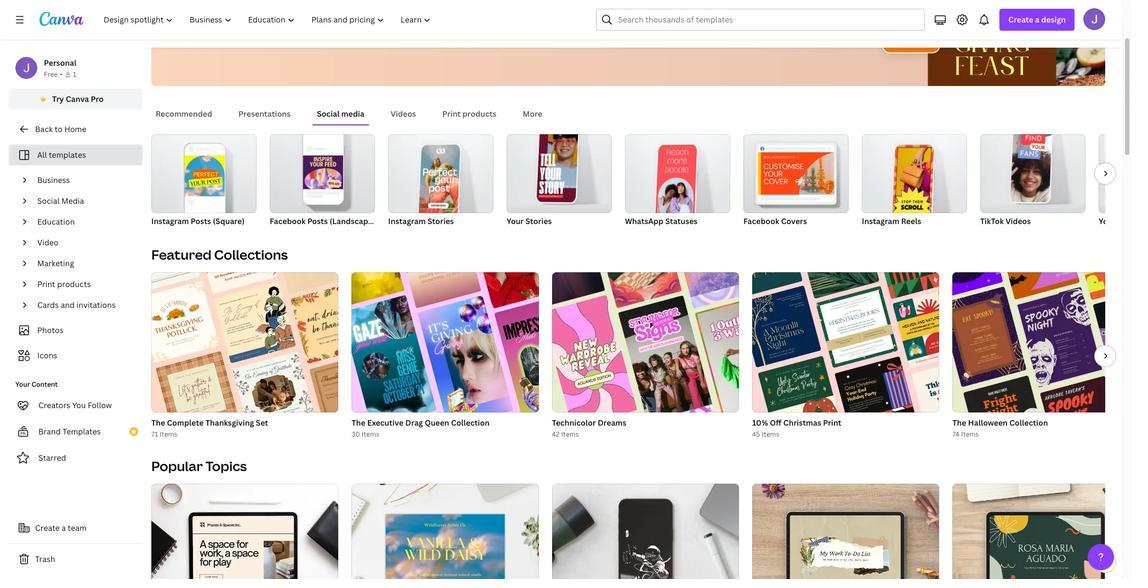 Task type: locate. For each thing, give the bounding box(es) containing it.
0 horizontal spatial videos
[[391, 109, 416, 119]]

0 vertical spatial your
[[507, 216, 524, 227]]

videos right media
[[391, 109, 416, 119]]

your story image
[[537, 128, 579, 203], [507, 134, 612, 213]]

print inside button
[[443, 109, 461, 119]]

set
[[256, 418, 268, 428]]

social down business
[[37, 196, 60, 206]]

a inside dropdown button
[[1036, 14, 1040, 25]]

create inside create a team button
[[35, 523, 60, 534]]

the inside the complete thanksgiving set 71 items
[[151, 418, 165, 428]]

stories
[[428, 216, 454, 227], [526, 216, 552, 227]]

cards and invitations
[[37, 300, 116, 310]]

videos
[[391, 109, 416, 119], [1006, 216, 1031, 227]]

1 vertical spatial videos
[[1006, 216, 1031, 227]]

1 collection from the left
[[451, 418, 490, 428]]

your content
[[15, 380, 58, 389]]

0 vertical spatial products
[[463, 109, 497, 119]]

0 horizontal spatial a
[[62, 523, 66, 534]]

technicolor
[[552, 418, 596, 428]]

tiktok videos
[[981, 216, 1031, 227]]

instagram reel image
[[862, 134, 968, 213], [893, 145, 935, 220]]

0 horizontal spatial print products
[[37, 279, 91, 290]]

the up 30
[[352, 418, 366, 428]]

1 the from the left
[[151, 418, 165, 428]]

and for cards
[[61, 300, 75, 310]]

1 vertical spatial social
[[37, 196, 60, 206]]

4 items from the left
[[762, 430, 780, 439]]

business
[[37, 175, 70, 185]]

1 vertical spatial print
[[37, 279, 55, 290]]

items right 71
[[160, 430, 177, 439]]

1 horizontal spatial collection
[[1010, 418, 1049, 428]]

try canva pro
[[52, 94, 104, 104]]

1 posts from the left
[[191, 216, 211, 227]]

0 vertical spatial print products
[[443, 109, 497, 119]]

statuses
[[666, 216, 698, 227]]

brand
[[38, 427, 61, 437]]

3 items from the left
[[561, 430, 579, 439]]

canva
[[66, 94, 89, 104]]

dreams
[[598, 418, 627, 428]]

marketing link
[[33, 253, 136, 274]]

a
[[1036, 14, 1040, 25], [62, 523, 66, 534]]

print products
[[443, 109, 497, 119], [37, 279, 91, 290]]

education
[[37, 217, 75, 227]]

portfolio image
[[953, 484, 1132, 580]]

the up 71
[[151, 418, 165, 428]]

1 horizontal spatial your
[[507, 216, 524, 227]]

items
[[160, 430, 177, 439], [362, 430, 380, 439], [561, 430, 579, 439], [762, 430, 780, 439], [962, 430, 979, 439]]

1 vertical spatial a
[[62, 523, 66, 534]]

products inside "link"
[[57, 279, 91, 290]]

social media button
[[313, 104, 369, 125]]

0 horizontal spatial create
[[35, 523, 60, 534]]

facebook for facebook covers
[[744, 216, 780, 227]]

0 horizontal spatial print
[[37, 279, 55, 290]]

2 stories from the left
[[526, 216, 552, 227]]

print
[[443, 109, 461, 119], [37, 279, 55, 290], [823, 418, 842, 428]]

0 horizontal spatial stories
[[428, 216, 454, 227]]

1 vertical spatial create
[[35, 523, 60, 534]]

a left "team"
[[62, 523, 66, 534]]

(square)
[[213, 216, 245, 227]]

0 horizontal spatial instagram
[[151, 216, 189, 227]]

1 vertical spatial and
[[61, 300, 75, 310]]

1 vertical spatial products
[[57, 279, 91, 290]]

featured
[[151, 246, 212, 264]]

products left more in the left top of the page
[[463, 109, 497, 119]]

2 posts from the left
[[308, 216, 328, 227]]

1 horizontal spatial print
[[443, 109, 461, 119]]

and left "create"
[[216, 20, 230, 31]]

whatsapp
[[625, 216, 664, 227]]

social inside button
[[317, 109, 340, 119]]

products inside button
[[463, 109, 497, 119]]

youtube thumbnail image
[[1099, 134, 1132, 213]]

print products inside "link"
[[37, 279, 91, 290]]

2 facebook from the left
[[744, 216, 780, 227]]

facebook for facebook posts (landscape)
[[270, 216, 306, 227]]

aesthetic image
[[352, 484, 539, 580]]

2 instagram from the left
[[388, 216, 426, 227]]

social for social media
[[37, 196, 60, 206]]

tiktok video image
[[1011, 128, 1053, 203], [981, 134, 1086, 213]]

2 horizontal spatial the
[[953, 418, 967, 428]]

1 horizontal spatial instagram
[[388, 216, 426, 227]]

print up cards
[[37, 279, 55, 290]]

whatsapp status image inside 'whatsapp statuses' link
[[656, 145, 698, 220]]

try
[[52, 94, 64, 104]]

0 horizontal spatial products
[[57, 279, 91, 290]]

instagram inside instagram reels link
[[862, 216, 900, 227]]

instagram stories
[[388, 216, 454, 227]]

cards
[[37, 300, 59, 310]]

1 horizontal spatial social
[[317, 109, 340, 119]]

0 horizontal spatial and
[[61, 300, 75, 310]]

0 horizontal spatial your
[[15, 380, 30, 389]]

posts inside 'link'
[[191, 216, 211, 227]]

print right videos button
[[443, 109, 461, 119]]

0 horizontal spatial facebook
[[270, 216, 306, 227]]

facebook covers link
[[744, 134, 849, 229]]

1 instagram from the left
[[151, 216, 189, 227]]

items right 74
[[962, 430, 979, 439]]

2 the from the left
[[352, 418, 366, 428]]

templates
[[63, 427, 101, 437]]

design
[[1042, 14, 1066, 25]]

10% off christmas print link
[[753, 417, 940, 429]]

1 horizontal spatial print products
[[443, 109, 497, 119]]

all
[[37, 150, 47, 160]]

1 facebook from the left
[[270, 216, 306, 227]]

back
[[35, 124, 53, 134]]

whatsapp status image
[[625, 134, 731, 213], [656, 145, 698, 220]]

collection
[[451, 418, 490, 428], [1010, 418, 1049, 428]]

the up 74
[[953, 418, 967, 428]]

2 horizontal spatial instagram
[[862, 216, 900, 227]]

personal
[[44, 58, 76, 68]]

products up cards and invitations
[[57, 279, 91, 290]]

collection right queen
[[451, 418, 490, 428]]

a inside button
[[62, 523, 66, 534]]

recommended
[[156, 109, 212, 119]]

1 horizontal spatial create
[[1009, 14, 1034, 25]]

print right christmas
[[823, 418, 842, 428]]

posts for instagram
[[191, 216, 211, 227]]

print products inside button
[[443, 109, 497, 119]]

celebrate
[[178, 20, 214, 31]]

more
[[523, 109, 543, 119]]

1 horizontal spatial facebook
[[744, 216, 780, 227]]

instagram up featured
[[151, 216, 189, 227]]

videos right tiktok
[[1006, 216, 1031, 227]]

1 horizontal spatial posts
[[308, 216, 328, 227]]

1 vertical spatial your
[[15, 380, 30, 389]]

0 horizontal spatial social
[[37, 196, 60, 206]]

products for print products "link"
[[57, 279, 91, 290]]

create left "team"
[[35, 523, 60, 534]]

(landscape)
[[330, 216, 375, 227]]

icons link
[[15, 346, 136, 366]]

content
[[32, 380, 58, 389]]

instagram story image
[[388, 134, 494, 213], [419, 145, 461, 220]]

business link
[[33, 170, 136, 191]]

instagram
[[151, 216, 189, 227], [388, 216, 426, 227], [862, 216, 900, 227]]

instagram right (landscape)
[[388, 216, 426, 227]]

posts left (square)
[[191, 216, 211, 227]]

and
[[216, 20, 230, 31], [61, 300, 75, 310]]

0 vertical spatial print
[[443, 109, 461, 119]]

2 collection from the left
[[1010, 418, 1049, 428]]

collection inside the executive drag queen collection 30 items
[[451, 418, 490, 428]]

executive
[[367, 418, 404, 428]]

1 horizontal spatial a
[[1036, 14, 1040, 25]]

facebook up "collections"
[[270, 216, 306, 227]]

instagram inside instagram stories link
[[388, 216, 426, 227]]

facebook left "covers"
[[744, 216, 780, 227]]

print inside "link"
[[37, 279, 55, 290]]

the inside the halloween collection 74 items
[[953, 418, 967, 428]]

your stories link
[[507, 128, 612, 229]]

facebook
[[270, 216, 306, 227], [744, 216, 780, 227]]

and right cards
[[61, 300, 75, 310]]

71
[[151, 430, 158, 439]]

1 horizontal spatial and
[[216, 20, 230, 31]]

create left design
[[1009, 14, 1034, 25]]

2 vertical spatial print
[[823, 418, 842, 428]]

1 vertical spatial print products
[[37, 279, 91, 290]]

0 vertical spatial social
[[317, 109, 340, 119]]

celebrate and create link
[[169, 15, 265, 37]]

the halloween collection 74 items
[[953, 418, 1049, 439]]

your for your content
[[15, 380, 30, 389]]

instagram post (square) image
[[151, 134, 257, 213], [185, 156, 225, 197]]

small business image
[[151, 484, 339, 580]]

follow
[[88, 400, 112, 411]]

create
[[232, 20, 256, 31]]

collection right "halloween"
[[1010, 418, 1049, 428]]

social
[[317, 109, 340, 119], [37, 196, 60, 206]]

1 horizontal spatial videos
[[1006, 216, 1031, 227]]

0 vertical spatial videos
[[391, 109, 416, 119]]

0 horizontal spatial posts
[[191, 216, 211, 227]]

cards and invitations link
[[33, 295, 136, 316]]

create for create a design
[[1009, 14, 1034, 25]]

1 horizontal spatial the
[[352, 418, 366, 428]]

instagram left reels
[[862, 216, 900, 227]]

facebook covers
[[744, 216, 807, 227]]

a left design
[[1036, 14, 1040, 25]]

5 items from the left
[[962, 430, 979, 439]]

0 vertical spatial a
[[1036, 14, 1040, 25]]

vintage image
[[753, 484, 940, 580]]

2 horizontal spatial print
[[823, 418, 842, 428]]

instagram for instagram stories
[[388, 216, 426, 227]]

reels
[[902, 216, 922, 227]]

0 horizontal spatial the
[[151, 418, 165, 428]]

posts left (landscape)
[[308, 216, 328, 227]]

0 vertical spatial create
[[1009, 14, 1034, 25]]

instagram posts (square) link
[[151, 134, 257, 229]]

social left media
[[317, 109, 340, 119]]

facebook posts (landscape)
[[270, 216, 375, 227]]

None search field
[[596, 9, 926, 31]]

back to home
[[35, 124, 86, 134]]

instagram inside instagram posts (square) 'link'
[[151, 216, 189, 227]]

items inside the halloween collection 74 items
[[962, 430, 979, 439]]

10%
[[753, 418, 768, 428]]

trash link
[[9, 549, 143, 571]]

items right 30
[[362, 430, 380, 439]]

items inside the executive drag queen collection 30 items
[[362, 430, 380, 439]]

facebook cover image
[[744, 134, 849, 213], [758, 152, 835, 195]]

Search search field
[[618, 9, 918, 30]]

the inside the executive drag queen collection 30 items
[[352, 418, 366, 428]]

facebook post (landscape) image
[[270, 134, 375, 213], [303, 156, 343, 189]]

0 vertical spatial and
[[216, 20, 230, 31]]

1 items from the left
[[160, 430, 177, 439]]

items down technicolor
[[561, 430, 579, 439]]

1 horizontal spatial stories
[[526, 216, 552, 227]]

invitations
[[77, 300, 116, 310]]

items down off
[[762, 430, 780, 439]]

3 instagram from the left
[[862, 216, 900, 227]]

30
[[352, 430, 360, 439]]

3 the from the left
[[953, 418, 967, 428]]

icons
[[37, 351, 57, 361]]

0 horizontal spatial collection
[[451, 418, 490, 428]]

all templates
[[37, 150, 86, 160]]

2 items from the left
[[362, 430, 380, 439]]

a for team
[[62, 523, 66, 534]]

popular
[[151, 457, 203, 476]]

products
[[463, 109, 497, 119], [57, 279, 91, 290]]

print products for print products "link"
[[37, 279, 91, 290]]

instagram for instagram posts (square)
[[151, 216, 189, 227]]

collection inside the halloween collection 74 items
[[1010, 418, 1049, 428]]

1 stories from the left
[[428, 216, 454, 227]]

1 horizontal spatial products
[[463, 109, 497, 119]]

technicolor dreams 42 items
[[552, 418, 627, 439]]

thanksgiving
[[206, 418, 254, 428]]

•
[[60, 70, 62, 79]]

create inside create a design dropdown button
[[1009, 14, 1034, 25]]

social for social media
[[317, 109, 340, 119]]



Task type: vqa. For each thing, say whether or not it's contained in the screenshot.
Bob Builder IMAGE
no



Task type: describe. For each thing, give the bounding box(es) containing it.
the for the halloween collection
[[953, 418, 967, 428]]

videos inside button
[[391, 109, 416, 119]]

print for print products button
[[443, 109, 461, 119]]

covers
[[781, 216, 807, 227]]

stories for your stories
[[526, 216, 552, 227]]

create a design button
[[1000, 9, 1075, 31]]

photos
[[37, 325, 63, 336]]

education link
[[33, 212, 136, 233]]

1
[[73, 70, 76, 79]]

74
[[953, 430, 960, 439]]

the complete thanksgiving set link
[[151, 417, 339, 429]]

instagram post (square) image inside instagram posts (square) 'link'
[[185, 156, 225, 197]]

to
[[55, 124, 63, 134]]

celebrate and create
[[178, 20, 256, 31]]

instagram posts (square)
[[151, 216, 245, 227]]

video
[[37, 238, 58, 248]]

social media
[[37, 196, 84, 206]]

facebook posts (landscape) link
[[270, 134, 375, 229]]

posts for facebook
[[308, 216, 328, 227]]

recommended button
[[151, 104, 217, 125]]

items inside 10% off christmas print 45 items
[[762, 430, 780, 439]]

try canva pro button
[[9, 89, 143, 110]]

space image
[[552, 484, 739, 580]]

whatsapp statuses
[[625, 216, 698, 227]]

your for your stories
[[507, 216, 524, 227]]

the executive drag queen collection 30 items
[[352, 418, 490, 439]]

instagram stories link
[[388, 134, 494, 229]]

queen
[[425, 418, 449, 428]]

tiktok videos link
[[981, 128, 1086, 229]]

the for the executive drag queen collection
[[352, 418, 366, 428]]

stories for instagram stories
[[428, 216, 454, 227]]

drag
[[405, 418, 423, 428]]

jacob simon image
[[1084, 8, 1106, 30]]

instagram for instagram reels
[[862, 216, 900, 227]]

youtube
[[1099, 216, 1132, 227]]

items inside the complete thanksgiving set 71 items
[[160, 430, 177, 439]]

the for the complete thanksgiving set
[[151, 418, 165, 428]]

items inside technicolor dreams 42 items
[[561, 430, 579, 439]]

technicolor dreams link
[[552, 417, 739, 429]]

trash
[[35, 555, 55, 565]]

products for print products button
[[463, 109, 497, 119]]

starred
[[38, 453, 66, 464]]

complete
[[167, 418, 204, 428]]

a for design
[[1036, 14, 1040, 25]]

print inside 10% off christmas print 45 items
[[823, 418, 842, 428]]

presentations button
[[234, 104, 295, 125]]

design your thanksgiving image
[[843, 0, 1106, 86]]

print for print products "link"
[[37, 279, 55, 290]]

10% off christmas print 45 items
[[753, 418, 842, 439]]

halloween
[[969, 418, 1008, 428]]

top level navigation element
[[97, 9, 441, 31]]

team
[[68, 523, 87, 534]]

christmas
[[784, 418, 822, 428]]

whatsapp statuses link
[[625, 134, 731, 229]]

create a team
[[35, 523, 87, 534]]

free •
[[44, 70, 62, 79]]

42
[[552, 430, 560, 439]]

youtube 
[[1099, 216, 1132, 227]]

tiktok
[[981, 216, 1004, 227]]

more button
[[519, 104, 547, 125]]

you
[[72, 400, 86, 411]]

presentations
[[239, 109, 291, 119]]

your stories
[[507, 216, 552, 227]]

print products button
[[438, 104, 501, 125]]

45
[[753, 430, 760, 439]]

and for celebrate
[[216, 20, 230, 31]]

create for create a team
[[35, 523, 60, 534]]

the executive drag queen collection link
[[352, 417, 539, 429]]

print products for print products button
[[443, 109, 497, 119]]

videos button
[[386, 104, 421, 125]]

create a team button
[[9, 518, 143, 540]]

popular topics
[[151, 457, 247, 476]]

print products link
[[33, 274, 136, 295]]

social media link
[[33, 191, 136, 212]]

the halloween collection link
[[953, 417, 1132, 429]]

brand templates
[[38, 427, 101, 437]]

media
[[61, 196, 84, 206]]

social media
[[317, 109, 365, 119]]

creators
[[38, 400, 70, 411]]

youtube link
[[1099, 134, 1132, 229]]

templates
[[49, 150, 86, 160]]

instagram story image inside instagram stories link
[[419, 145, 461, 220]]

your story image inside the your stories link
[[537, 128, 579, 203]]

instagram reels link
[[862, 134, 968, 229]]

video link
[[33, 233, 136, 253]]

home
[[64, 124, 86, 134]]

off
[[770, 418, 782, 428]]

photos link
[[15, 320, 136, 341]]

back to home link
[[9, 118, 143, 140]]



